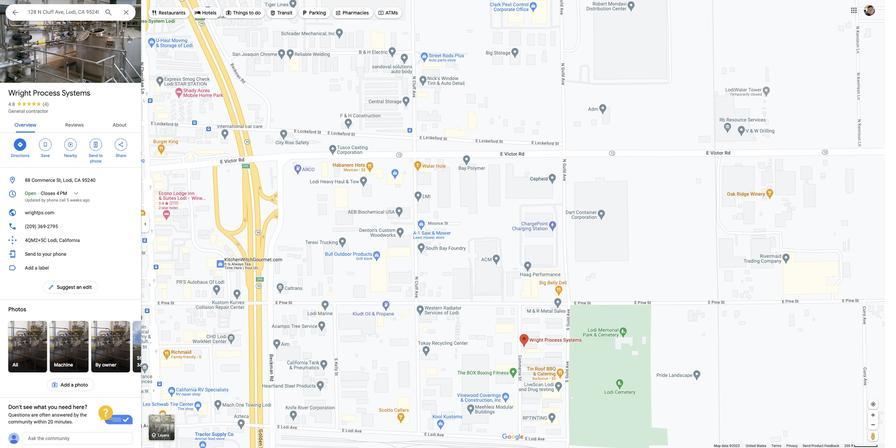 Task type: locate. For each thing, give the bounding box(es) containing it.
weeks
[[70, 198, 82, 203]]

1 vertical spatial a
[[71, 382, 74, 389]]

atms
[[386, 10, 398, 16]]

0 horizontal spatial by
[[41, 198, 46, 203]]

lodi,
[[63, 178, 73, 183], [48, 238, 58, 243]]

map
[[714, 445, 721, 448]]


[[270, 9, 276, 16]]

california
[[59, 238, 80, 243]]

4qm2+5c
[[25, 238, 47, 243]]

to inside button
[[37, 252, 41, 257]]

phone right "your"
[[53, 252, 66, 257]]

1 horizontal spatial add
[[61, 382, 70, 389]]

add inside button
[[25, 266, 34, 271]]

photo of wright process systems image
[[0, 0, 141, 84]]

lodi, down 2795
[[48, 238, 58, 243]]

 parking
[[302, 9, 326, 16]]

2 vertical spatial to
[[37, 252, 41, 257]]

a for label
[[35, 266, 37, 271]]

collapse side panel image
[[141, 221, 149, 228]]

by inside don't see what you need here? questions are often answered by the community within 20 minutes.
[[74, 413, 79, 418]]

wright
[[8, 89, 31, 98]]

1 vertical spatial to
[[99, 154, 103, 158]]

a for photo
[[71, 382, 74, 389]]

photo
[[75, 382, 88, 389]]


[[378, 9, 384, 16]]

send inside send to your phone button
[[25, 252, 36, 257]]

footer
[[714, 444, 845, 449]]

&
[[164, 355, 167, 362]]

phone inside send to phone
[[90, 159, 101, 164]]

general contractor
[[8, 109, 48, 114]]

1 horizontal spatial to
[[99, 154, 103, 158]]

 atms
[[378, 9, 398, 16]]

send down 
[[89, 154, 98, 158]]

often
[[39, 413, 50, 418]]

1 horizontal spatial by
[[74, 413, 79, 418]]

by down open ⋅ closes 4 pm
[[41, 198, 46, 203]]

send left product
[[803, 445, 811, 448]]

send down "4qm2+5c"
[[25, 252, 36, 257]]

⋅
[[37, 191, 40, 196]]

here?
[[73, 405, 87, 411]]

1 vertical spatial by
[[74, 413, 79, 418]]

by
[[41, 198, 46, 203], [74, 413, 79, 418]]

None text field
[[22, 433, 133, 445]]

don't see what you need here? questions are often answered by the community within 20 minutes.
[[8, 405, 87, 425]]

show your location image
[[870, 402, 877, 408]]

add
[[25, 266, 34, 271], [61, 382, 70, 389]]

general contractor button
[[8, 108, 48, 115]]

add left label on the left bottom of the page
[[25, 266, 34, 271]]

send inside send product feedback button
[[803, 445, 811, 448]]

2 photos
[[18, 68, 39, 75]]

photos
[[8, 307, 26, 314]]

1 horizontal spatial lodi,
[[63, 178, 73, 183]]

states
[[757, 445, 766, 448]]


[[42, 141, 48, 149]]

4.8
[[8, 102, 15, 107]]

1 horizontal spatial a
[[71, 382, 74, 389]]

footer containing map data ©2023
[[714, 444, 845, 449]]

google maps element
[[0, 0, 885, 449]]

1 vertical spatial phone
[[47, 198, 58, 203]]

0 horizontal spatial to
[[37, 252, 41, 257]]

lodi, right st,
[[63, 178, 73, 183]]

closes
[[41, 191, 55, 196]]

none text field inside wright process systems main content
[[22, 433, 133, 445]]

send to phone
[[89, 154, 103, 164]]

(209) 369-2795 button
[[0, 220, 141, 234]]

phone down 
[[90, 159, 101, 164]]

phone for to
[[90, 159, 101, 164]]

send inside send to phone
[[89, 154, 98, 158]]


[[195, 9, 201, 16]]

360°
[[137, 362, 147, 369]]

minutes.
[[54, 420, 73, 425]]

lodi, inside "button"
[[63, 178, 73, 183]]

0 horizontal spatial a
[[35, 266, 37, 271]]

by owner button
[[68, 322, 154, 373]]

0 vertical spatial phone
[[90, 159, 101, 164]]

to for send to phone
[[99, 154, 103, 158]]

0 vertical spatial send
[[89, 154, 98, 158]]

label
[[39, 266, 49, 271]]

1 vertical spatial send
[[25, 252, 36, 257]]

0 horizontal spatial add
[[25, 266, 34, 271]]

0 vertical spatial lodi,
[[63, 178, 73, 183]]

to left share
[[99, 154, 103, 158]]

footer inside google maps element
[[714, 444, 845, 449]]

0 vertical spatial add
[[25, 266, 34, 271]]

0 vertical spatial to
[[249, 10, 254, 16]]

wrightps.com
[[25, 210, 54, 216]]

0 horizontal spatial lodi,
[[48, 238, 58, 243]]

terms
[[772, 445, 781, 448]]

to left "your"
[[37, 252, 41, 257]]

128 N Cluff Ave, Lodi, CA 95240 field
[[6, 4, 136, 21]]

transit
[[277, 10, 293, 16]]

 suggest an edit
[[48, 284, 92, 291]]

see
[[23, 405, 32, 411]]

tab list containing overview
[[0, 116, 141, 133]]

tab list
[[0, 116, 141, 133]]

view
[[152, 355, 163, 362]]

a
[[35, 266, 37, 271], [71, 382, 74, 389]]

hotels
[[202, 10, 216, 16]]

1 vertical spatial lodi,
[[48, 238, 58, 243]]

by owner
[[95, 362, 117, 369]]

a inside button
[[71, 382, 74, 389]]

1 horizontal spatial send
[[89, 154, 98, 158]]

general
[[8, 109, 25, 114]]

street view & 360°
[[137, 355, 167, 369]]

street
[[137, 355, 151, 362]]

2 vertical spatial send
[[803, 445, 811, 448]]


[[225, 9, 232, 16]]

overview button
[[9, 116, 42, 133]]

reviews
[[65, 122, 84, 128]]

add a photo image
[[52, 382, 58, 389]]

add right add a photo
[[61, 382, 70, 389]]

0 vertical spatial a
[[35, 266, 37, 271]]

a inside button
[[35, 266, 37, 271]]

 transit
[[270, 9, 293, 16]]

systems
[[62, 89, 90, 98]]

by left the
[[74, 413, 79, 418]]

88
[[25, 178, 30, 183]]

phone inside send to your phone button
[[53, 252, 66, 257]]

0 vertical spatial by
[[41, 198, 46, 203]]

google account: ben chafik  
(ben.chafik@adept.ai) image
[[864, 5, 875, 16]]

phone for by
[[47, 198, 58, 203]]

1 vertical spatial add
[[61, 382, 70, 389]]

information for wright process systems region
[[0, 174, 141, 261]]

0 horizontal spatial send
[[25, 252, 36, 257]]

a left photo
[[71, 382, 74, 389]]

phone down closes
[[47, 198, 58, 203]]


[[118, 141, 124, 149]]

to inside send to phone
[[99, 154, 103, 158]]

send product feedback button
[[803, 444, 839, 449]]

phone
[[90, 159, 101, 164], [47, 198, 58, 203], [53, 252, 66, 257]]

2 vertical spatial phone
[[53, 252, 66, 257]]

a left label on the left bottom of the page
[[35, 266, 37, 271]]

4qm2+5c lodi, california
[[25, 238, 80, 243]]

None field
[[28, 8, 99, 16]]

add a photo button
[[47, 377, 94, 394]]

2 horizontal spatial send
[[803, 445, 811, 448]]

to inside  things to do
[[249, 10, 254, 16]]

send
[[89, 154, 98, 158], [25, 252, 36, 257], [803, 445, 811, 448]]

an
[[76, 285, 82, 291]]

4.8 stars image
[[15, 102, 43, 106]]

add inside button
[[61, 382, 70, 389]]

to left do
[[249, 10, 254, 16]]

open
[[25, 191, 36, 196]]

need
[[58, 405, 72, 411]]

community
[[8, 420, 32, 425]]

369-
[[38, 224, 47, 230]]


[[17, 141, 23, 149]]

are
[[31, 413, 38, 418]]

2 horizontal spatial to
[[249, 10, 254, 16]]



Task type: describe. For each thing, give the bounding box(es) containing it.
add a photo
[[61, 382, 88, 389]]

wrightps.com link
[[0, 206, 141, 220]]

within
[[34, 420, 47, 425]]

pharmacies
[[343, 10, 369, 16]]


[[335, 9, 341, 16]]

none field inside 128 n cluff ave, lodi, ca 95240 field
[[28, 8, 99, 16]]

ago
[[83, 198, 90, 203]]

 pharmacies
[[335, 9, 369, 16]]

wright process systems
[[8, 89, 90, 98]]

(4)
[[43, 102, 49, 107]]

privacy
[[787, 445, 798, 448]]

machine
[[54, 362, 73, 369]]

add for add a photo
[[61, 382, 70, 389]]

 search field
[[6, 4, 136, 22]]

open ⋅ closes 4 pm
[[25, 191, 67, 196]]

process
[[33, 89, 60, 98]]

show street view coverage image
[[868, 432, 878, 442]]

questions
[[8, 413, 30, 418]]

send for send product feedback
[[803, 445, 811, 448]]

4 reviews element
[[43, 102, 49, 107]]

all
[[12, 362, 18, 369]]

data
[[722, 445, 729, 448]]

by
[[95, 362, 101, 369]]

commerce
[[32, 178, 55, 183]]


[[67, 141, 74, 149]]

ft
[[851, 445, 854, 448]]

wright process systems main content
[[0, 0, 172, 449]]

layers
[[158, 434, 169, 439]]

200 ft button
[[845, 445, 878, 448]]

ca
[[74, 178, 81, 183]]


[[151, 9, 157, 16]]

4 pm
[[57, 191, 67, 196]]

don't
[[8, 405, 22, 411]]

88 commerce st, lodi, ca 95240
[[25, 178, 96, 183]]

zoom in image
[[871, 413, 876, 418]]

 button
[[6, 4, 25, 22]]

(209) 369-2795
[[25, 224, 58, 230]]

answered
[[52, 413, 73, 418]]

about
[[113, 122, 127, 128]]

owner
[[102, 362, 117, 369]]

send to your phone button
[[0, 248, 141, 261]]

restaurants
[[159, 10, 186, 16]]

photos
[[22, 68, 39, 75]]

5
[[67, 198, 69, 203]]

parking
[[309, 10, 326, 16]]

2795
[[47, 224, 58, 230]]

overview
[[14, 122, 36, 128]]

to for send to your phone
[[37, 252, 41, 257]]

tab list inside wright process systems main content
[[0, 116, 141, 133]]

what
[[34, 405, 46, 411]]

call
[[59, 198, 66, 203]]

machine button
[[26, 322, 112, 373]]

about button
[[107, 116, 132, 133]]

united
[[746, 445, 756, 448]]

all button
[[0, 322, 71, 373]]

by inside information for wright process systems "region"
[[41, 198, 46, 203]]

street view & 360° button
[[133, 322, 172, 373]]

product
[[812, 445, 824, 448]]

send to your phone
[[25, 252, 66, 257]]


[[11, 8, 19, 17]]

add a label button
[[0, 261, 141, 275]]

send for send to phone
[[89, 154, 98, 158]]

things
[[233, 10, 248, 16]]

contractor
[[26, 109, 48, 114]]


[[48, 284, 54, 291]]

2
[[18, 68, 21, 75]]

the
[[80, 413, 87, 418]]


[[302, 9, 308, 16]]

zoom out image
[[871, 423, 876, 428]]

hours image
[[8, 190, 17, 198]]

lodi, inside 'button'
[[48, 238, 58, 243]]

 things to do
[[225, 9, 261, 16]]

send for send to your phone
[[25, 252, 36, 257]]

do
[[255, 10, 261, 16]]

95240
[[82, 178, 96, 183]]

nearby
[[64, 154, 77, 158]]

your
[[42, 252, 52, 257]]

add a label
[[25, 266, 49, 271]]

updated
[[25, 198, 40, 203]]

suggest
[[57, 285, 75, 291]]

20
[[48, 420, 53, 425]]

show open hours for the week image
[[73, 191, 79, 197]]

save
[[41, 154, 50, 158]]

©2023
[[729, 445, 740, 448]]

actions for wright process systems region
[[0, 133, 141, 168]]

add for add a label
[[25, 266, 34, 271]]

updated by phone call 5 weeks ago
[[25, 198, 90, 203]]

share
[[116, 154, 126, 158]]

you
[[48, 405, 57, 411]]

200 ft
[[845, 445, 854, 448]]



Task type: vqa. For each thing, say whether or not it's contained in the screenshot.


